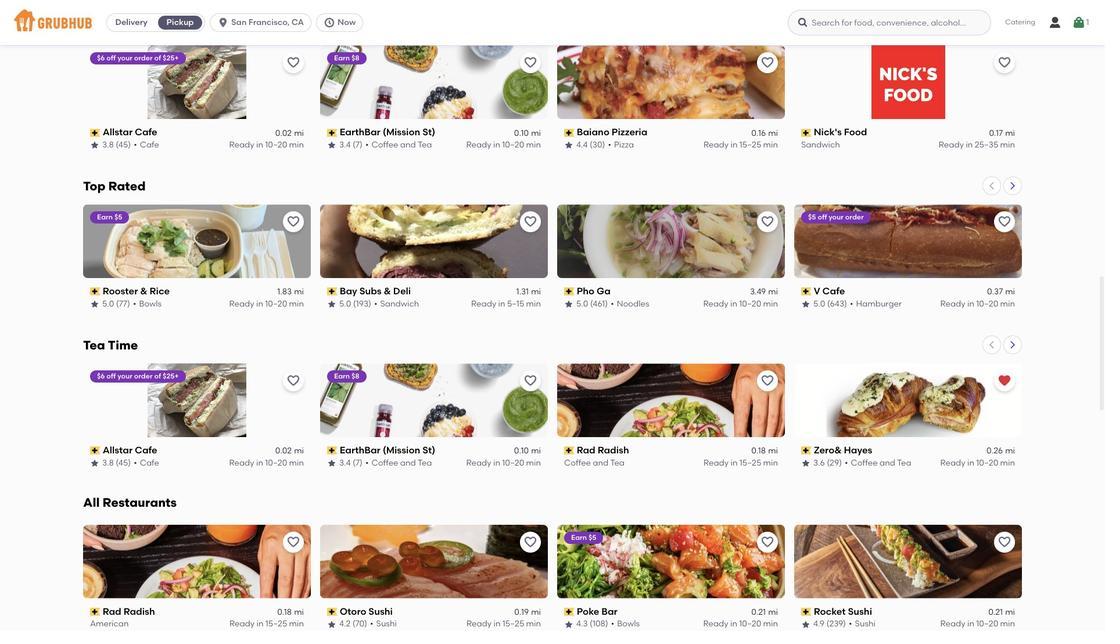 Task type: describe. For each thing, give the bounding box(es) containing it.
ready in 15–25 min for 'otoro sushi logo'
[[467, 620, 541, 630]]

• for pho ga logo
[[611, 299, 614, 309]]

earn $8 for tea time
[[334, 373, 360, 381]]

zero& hayes
[[814, 445, 873, 456]]

svg image inside san francisco, ca button
[[217, 17, 229, 28]]

0.19
[[515, 608, 529, 618]]

0.37 mi
[[988, 287, 1016, 297]]

• bowls for bar
[[611, 620, 640, 630]]

restaurants
[[103, 496, 177, 510]]

$6 off your order of $25+ for delivery
[[97, 54, 179, 62]]

(461)
[[591, 299, 608, 309]]

pizza
[[615, 140, 634, 150]]

earthbar (mission st) for $0 delivery fee
[[340, 127, 436, 138]]

0.17
[[990, 128, 1004, 138]]

time
[[108, 338, 138, 353]]

ready for the bay subs & deli logo
[[472, 299, 497, 309]]

1.31 mi
[[517, 287, 541, 297]]

francisco,
[[249, 17, 290, 27]]

san francisco, ca button
[[210, 13, 316, 32]]

ready in 15–25 min for "baiano pizzeria  logo"
[[704, 140, 778, 150]]

pickup
[[167, 17, 194, 27]]

ready for poke bar logo
[[704, 620, 729, 630]]

0.18 for coffee and tea
[[752, 447, 766, 457]]

subscription pass image for "nick's food logo"
[[802, 129, 812, 137]]

star icon image for "baiano pizzeria  logo"
[[565, 141, 574, 150]]

earn $8 for $0 delivery fee
[[334, 54, 360, 62]]

10–20 for rocket sushi logo
[[977, 620, 999, 630]]

1 horizontal spatial svg image
[[798, 17, 809, 28]]

rad for coffee and tea
[[577, 445, 596, 456]]

star icon image for pho ga logo
[[565, 300, 574, 309]]

save this restaurant image for the bay subs & deli logo
[[524, 215, 538, 229]]

1 vertical spatial your
[[829, 213, 844, 222]]

caret left icon image for tea time
[[988, 341, 997, 350]]

zero&
[[814, 445, 842, 456]]

4.4 (30)
[[577, 140, 605, 150]]

0.16
[[752, 128, 766, 138]]

min for "nick's food logo"
[[1001, 140, 1016, 150]]

ready in 15–25 min for american rad radish logo
[[230, 620, 304, 630]]

star icon image for rocket sushi logo
[[802, 621, 811, 630]]

subscription pass image for rooster & rice logo
[[90, 288, 100, 296]]

0.10 for tea time
[[514, 447, 529, 457]]

subscription pass image for rad radish
[[565, 447, 575, 455]]

rad radish for coffee and tea
[[577, 445, 630, 456]]

0.02 mi for tea time
[[275, 447, 304, 457]]

5.0 for rooster
[[102, 299, 114, 309]]

10–20 for zero& hayes logo
[[977, 458, 999, 468]]

hamburger
[[857, 299, 902, 309]]

food
[[845, 127, 868, 138]]

$6 off your order of $25+ for time
[[97, 373, 179, 381]]

star icon image for zero& hayes logo
[[802, 459, 811, 468]]

tea time
[[83, 338, 138, 353]]

all
[[83, 496, 100, 510]]

4.2
[[340, 620, 351, 630]]

caret left icon image for top rated
[[988, 181, 997, 191]]

10–20 for the v cafe logo
[[977, 299, 999, 309]]

1 & from the left
[[140, 286, 147, 297]]

0.10 mi for $0 delivery fee
[[514, 128, 541, 138]]

and for $0 delivery fee earthbar (mission st) logo
[[400, 140, 416, 150]]

v cafe logo image
[[795, 205, 1023, 279]]

0.02 for tea time
[[275, 447, 292, 457]]

earthbar (mission st) for tea time
[[340, 445, 436, 456]]

0.10 mi for tea time
[[514, 447, 541, 457]]

ready for 'otoro sushi logo'
[[467, 620, 492, 630]]

• sandwich
[[374, 299, 419, 309]]

otoro
[[340, 607, 367, 618]]

radish for coffee and tea
[[598, 445, 630, 456]]

5.0 (193)
[[340, 299, 371, 309]]

rooster & rice
[[103, 286, 170, 297]]

1 horizontal spatial sandwich
[[802, 140, 841, 150]]

$5 for poke bar
[[589, 534, 597, 542]]

rocket sushi
[[814, 607, 873, 618]]

4.9 (239)
[[814, 620, 847, 630]]

• for the v cafe logo
[[851, 299, 854, 309]]

$8 for tea time
[[352, 373, 360, 381]]

1.83
[[277, 287, 292, 297]]

v
[[814, 286, 821, 297]]

zero& hayes logo image
[[795, 364, 1023, 438]]

• bowls for &
[[133, 299, 162, 309]]

• for rooster & rice logo
[[133, 299, 136, 309]]

ready in 10–20 min for allstar cafe logo for $0 delivery fee
[[229, 140, 304, 150]]

pho
[[577, 286, 595, 297]]

1.83 mi
[[277, 287, 304, 297]]

(239)
[[827, 620, 847, 630]]

• pizza
[[608, 140, 634, 150]]

earthbar (mission st) logo image for $0 delivery fee
[[320, 45, 548, 119]]

in for 'otoro sushi logo'
[[494, 620, 501, 630]]

pizzeria
[[612, 127, 648, 138]]

10–20 for $0 delivery fee earthbar (mission st) logo
[[502, 140, 525, 150]]

st) for tea time
[[423, 445, 436, 456]]

nick's
[[814, 127, 842, 138]]

rad radish for american
[[103, 607, 155, 618]]

allstar cafe for time
[[103, 445, 157, 456]]

4.3
[[577, 620, 588, 630]]

ready in 15–25 min for rad radish logo corresponding to coffee and tea
[[704, 458, 778, 468]]

pho ga
[[577, 286, 611, 297]]

(108)
[[590, 620, 609, 630]]

10–20 for earthbar (mission st) logo corresponding to tea time
[[502, 458, 525, 468]]

san
[[231, 17, 247, 27]]

5.0 (77)
[[102, 299, 130, 309]]

bay subs & deli logo image
[[320, 205, 548, 279]]

radish for american
[[124, 607, 155, 618]]

• hamburger
[[851, 299, 902, 309]]

poke
[[577, 607, 600, 618]]

ready in 10–20 min for rocket sushi logo
[[941, 620, 1016, 630]]

1.31
[[517, 287, 529, 297]]

san francisco, ca
[[231, 17, 304, 27]]

in for zero& hayes logo
[[968, 458, 975, 468]]

sushi right otoro
[[369, 607, 393, 618]]

$5 off your order
[[809, 213, 864, 222]]

star icon image for allstar cafe logo for $0 delivery fee
[[90, 141, 99, 150]]

saved restaurant button
[[995, 371, 1016, 392]]

caret right icon image for tea time
[[1009, 341, 1018, 350]]

$0 delivery fee
[[83, 20, 175, 34]]

top
[[83, 179, 106, 194]]

$25+ for $0 delivery fee
[[163, 54, 179, 62]]

• for poke bar logo
[[611, 620, 615, 630]]

saved restaurant image
[[998, 374, 1012, 388]]

1 vertical spatial off
[[818, 213, 828, 222]]

• coffee and tea for $0 delivery fee
[[366, 140, 432, 150]]

• noodles
[[611, 299, 650, 309]]

ready in 10–20 min for rooster & rice logo
[[229, 299, 304, 309]]

american
[[90, 620, 129, 630]]

in for allstar cafe logo for $0 delivery fee
[[256, 140, 263, 150]]

cafe for allstar cafe logo for $0 delivery fee
[[135, 127, 157, 138]]

rooster & rice logo image
[[83, 205, 311, 279]]

deli
[[393, 286, 411, 297]]

0.26
[[987, 447, 1004, 457]]

(70)
[[353, 620, 367, 630]]

3.6 (29)
[[814, 458, 842, 468]]

1 vertical spatial order
[[846, 213, 864, 222]]

subscription pass image for the bay subs & deli logo
[[327, 288, 338, 296]]

1
[[1087, 17, 1090, 27]]

rooster
[[103, 286, 138, 297]]

ready for "baiano pizzeria  logo"
[[704, 140, 729, 150]]

now button
[[316, 13, 368, 32]]

(30)
[[590, 140, 605, 150]]

4.2 (70)
[[340, 620, 367, 630]]

rice
[[150, 286, 170, 297]]

rocket
[[814, 607, 846, 618]]

otoro sushi
[[340, 607, 393, 618]]

v cafe
[[814, 286, 845, 297]]

0.18 for american
[[277, 608, 292, 618]]

0.18 mi for american
[[277, 608, 304, 618]]

caret right icon image for top rated
[[1009, 181, 1018, 191]]

rad for american
[[103, 607, 121, 618]]

• for 'otoro sushi logo'
[[370, 620, 374, 630]]

ready for the v cafe logo
[[941, 299, 966, 309]]

in for allstar cafe logo related to tea time
[[256, 458, 263, 468]]

delivery button
[[107, 13, 156, 32]]

3.49 mi
[[751, 287, 778, 297]]

25–35
[[975, 140, 999, 150]]

ready in 10–20 min for allstar cafe logo related to tea time
[[229, 458, 304, 468]]

sushi down the otoro sushi
[[376, 620, 397, 630]]

3.49
[[751, 287, 766, 297]]

0.26 mi
[[987, 447, 1016, 457]]

3.6
[[814, 458, 825, 468]]

ready in 10–20 min for earthbar (mission st) logo corresponding to tea time
[[467, 458, 541, 468]]

(77)
[[116, 299, 130, 309]]

(7) for $0 delivery fee
[[353, 140, 363, 150]]

star icon image for rooster & rice logo
[[90, 300, 99, 309]]

star icon image for the bay subs & deli logo
[[327, 300, 337, 309]]

bar
[[602, 607, 618, 618]]

fee
[[153, 20, 175, 34]]

Search for food, convenience, alcohol... search field
[[789, 10, 992, 35]]

min for "baiano pizzeria  logo"
[[764, 140, 778, 150]]

cafe for allstar cafe logo related to tea time
[[135, 445, 157, 456]]

otoro sushi logo image
[[320, 525, 548, 599]]

0.16 mi
[[752, 128, 778, 138]]

3.4 for tea time
[[340, 458, 351, 468]]

1 button
[[1073, 12, 1090, 33]]

15–25 for 'otoro sushi logo'
[[503, 620, 525, 630]]

ready in 5–15 min
[[472, 299, 541, 309]]

poke bar logo image
[[558, 525, 785, 599]]



Task type: locate. For each thing, give the bounding box(es) containing it.
0 vertical spatial caret left icon image
[[988, 22, 997, 32]]

0.21 mi for poke bar
[[752, 608, 778, 618]]

0 horizontal spatial $5
[[114, 213, 122, 222]]

min for the bay subs & deli logo
[[526, 299, 541, 309]]

bowls
[[139, 299, 162, 309], [618, 620, 640, 630]]

1 vertical spatial 0.10 mi
[[514, 447, 541, 457]]

star icon image
[[90, 141, 99, 150], [327, 141, 337, 150], [565, 141, 574, 150], [90, 300, 99, 309], [327, 300, 337, 309], [565, 300, 574, 309], [802, 300, 811, 309], [90, 459, 99, 468], [327, 459, 337, 468], [802, 459, 811, 468], [327, 621, 337, 630], [565, 621, 574, 630], [802, 621, 811, 630]]

1 horizontal spatial rad
[[577, 445, 596, 456]]

• cafe up restaurants
[[134, 458, 159, 468]]

0 horizontal spatial 0.21 mi
[[752, 608, 778, 618]]

1 (mission from the top
[[383, 127, 421, 138]]

2 • cafe from the top
[[134, 458, 159, 468]]

2 vertical spatial your
[[118, 373, 133, 381]]

1 vertical spatial 0.02
[[275, 447, 292, 457]]

allstar cafe up all restaurants
[[103, 445, 157, 456]]

earn $5 for poke
[[571, 534, 597, 542]]

1 vertical spatial $25+
[[163, 373, 179, 381]]

rated
[[108, 179, 146, 194]]

1 earthbar (mission st) from the top
[[340, 127, 436, 138]]

subscription pass image for the v cafe logo
[[802, 288, 812, 296]]

min for zero& hayes logo
[[1001, 458, 1016, 468]]

1 caret left icon image from the top
[[988, 22, 997, 32]]

(45) up all restaurants
[[116, 458, 131, 468]]

3 caret left icon image from the top
[[988, 341, 997, 350]]

1 vertical spatial $6
[[97, 373, 105, 381]]

svg image for 1
[[1073, 16, 1087, 30]]

caret left icon image down the 25–35
[[988, 181, 997, 191]]

ready for earthbar (mission st) logo corresponding to tea time
[[467, 458, 492, 468]]

2 0.10 from the top
[[514, 447, 529, 457]]

• cafe for time
[[134, 458, 159, 468]]

2 3.8 from the top
[[102, 458, 114, 468]]

delivery right $0
[[101, 20, 150, 34]]

subscription pass image for 'otoro sushi logo'
[[327, 609, 338, 617]]

main navigation navigation
[[0, 0, 1106, 45]]

1 vertical spatial earthbar (mission st) logo image
[[320, 364, 548, 438]]

0 vertical spatial 0.02 mi
[[275, 128, 304, 138]]

1 allstar cafe logo image from the top
[[148, 45, 246, 119]]

save this restaurant image for rad radish logo corresponding to coffee and tea
[[761, 374, 775, 388]]

cafe for the v cafe logo
[[823, 286, 845, 297]]

• for allstar cafe logo for $0 delivery fee
[[134, 140, 137, 150]]

1 vertical spatial caret right icon image
[[1009, 181, 1018, 191]]

0 vertical spatial $8
[[352, 54, 360, 62]]

1 vertical spatial bowls
[[618, 620, 640, 630]]

(7) for tea time
[[353, 458, 363, 468]]

in for pho ga logo
[[731, 299, 738, 309]]

2 caret left icon image from the top
[[988, 181, 997, 191]]

15–25 for american rad radish logo
[[266, 620, 287, 630]]

caret left icon image up saved restaurant button
[[988, 341, 997, 350]]

1 • cafe from the top
[[134, 140, 159, 150]]

3.4 (7) for $0 delivery fee
[[340, 140, 363, 150]]

$6 for $0
[[97, 54, 105, 62]]

2 vertical spatial off
[[107, 373, 116, 381]]

1 horizontal spatial radish
[[598, 445, 630, 456]]

3 caret right icon image from the top
[[1009, 341, 1018, 350]]

min for rooster & rice logo
[[289, 299, 304, 309]]

15–25
[[740, 140, 762, 150], [740, 458, 762, 468], [266, 620, 287, 630], [503, 620, 525, 630]]

mi
[[294, 128, 304, 138], [531, 128, 541, 138], [769, 128, 778, 138], [1006, 128, 1016, 138], [294, 287, 304, 297], [531, 287, 541, 297], [769, 287, 778, 297], [1006, 287, 1016, 297], [294, 447, 304, 457], [531, 447, 541, 457], [769, 447, 778, 457], [1006, 447, 1016, 457], [294, 608, 304, 618], [531, 608, 541, 618], [769, 608, 778, 618], [1006, 608, 1016, 618]]

1 vertical spatial allstar
[[103, 445, 133, 456]]

• sushi down the otoro sushi
[[370, 620, 397, 630]]

subscription pass image
[[327, 129, 338, 137], [565, 447, 575, 455], [565, 609, 575, 617]]

0.19 mi
[[515, 608, 541, 618]]

$6 down tea time
[[97, 373, 105, 381]]

2 0.02 mi from the top
[[275, 447, 304, 457]]

1 $8 from the top
[[352, 54, 360, 62]]

2 earthbar (mission st) from the top
[[340, 445, 436, 456]]

1 vertical spatial 0.18
[[277, 608, 292, 618]]

2 0.10 mi from the top
[[514, 447, 541, 457]]

bay
[[340, 286, 357, 297]]

15–25 for rad radish logo corresponding to coffee and tea
[[740, 458, 762, 468]]

subs
[[360, 286, 382, 297]]

in for $0 delivery fee earthbar (mission st) logo
[[494, 140, 501, 150]]

in for rooster & rice logo
[[256, 299, 263, 309]]

1 3.8 from the top
[[102, 140, 114, 150]]

ready for rooster & rice logo
[[229, 299, 254, 309]]

1 horizontal spatial earn $5
[[571, 534, 597, 542]]

subscription pass image for rocket sushi logo
[[802, 609, 812, 617]]

(29)
[[827, 458, 842, 468]]

2 (mission from the top
[[383, 445, 421, 456]]

ready
[[229, 140, 254, 150], [467, 140, 492, 150], [704, 140, 729, 150], [939, 140, 965, 150], [229, 299, 254, 309], [472, 299, 497, 309], [704, 299, 729, 309], [941, 299, 966, 309], [229, 458, 254, 468], [467, 458, 492, 468], [704, 458, 729, 468], [941, 458, 966, 468], [230, 620, 255, 630], [467, 620, 492, 630], [704, 620, 729, 630], [941, 620, 966, 630]]

allstar up all restaurants
[[103, 445, 133, 456]]

0 horizontal spatial svg image
[[324, 17, 336, 28]]

star icon image for poke bar logo
[[565, 621, 574, 630]]

5.0 (461)
[[577, 299, 608, 309]]

in for the v cafe logo
[[968, 299, 975, 309]]

3 5.0 from the left
[[577, 299, 589, 309]]

and for zero& hayes logo
[[880, 458, 896, 468]]

0 horizontal spatial sandwich
[[381, 299, 419, 309]]

0.37
[[988, 287, 1004, 297]]

2 allstar from the top
[[103, 445, 133, 456]]

(45) up rated
[[116, 140, 131, 150]]

subscription pass image for "baiano pizzeria  logo"
[[565, 129, 575, 137]]

2 allstar cafe logo image from the top
[[148, 364, 246, 438]]

2 0.21 mi from the left
[[989, 608, 1016, 618]]

1 0.02 mi from the top
[[275, 128, 304, 138]]

1 allstar from the top
[[103, 127, 133, 138]]

1 3.8 (45) from the top
[[102, 140, 131, 150]]

0.02 for $0 delivery fee
[[275, 128, 292, 138]]

0.17 mi
[[990, 128, 1016, 138]]

bay subs & deli
[[340, 286, 411, 297]]

1 $6 from the top
[[97, 54, 105, 62]]

1 st) from the top
[[423, 127, 436, 138]]

0 vertical spatial earthbar (mission st) logo image
[[320, 45, 548, 119]]

1 0.10 from the top
[[514, 128, 529, 138]]

• bowls down rooster & rice
[[133, 299, 162, 309]]

coffee
[[372, 140, 399, 150], [372, 458, 399, 468], [565, 458, 591, 468], [851, 458, 878, 468]]

1 vertical spatial allstar cafe logo image
[[148, 364, 246, 438]]

10–20 for allstar cafe logo for $0 delivery fee
[[265, 140, 287, 150]]

caret left icon image
[[988, 22, 997, 32], [988, 181, 997, 191], [988, 341, 997, 350]]

save this restaurant image
[[287, 56, 301, 70], [761, 56, 775, 70], [998, 56, 1012, 70], [287, 215, 301, 229], [524, 215, 538, 229], [761, 374, 775, 388], [287, 536, 301, 550], [524, 536, 538, 550], [761, 536, 775, 550]]

15–25 for "baiano pizzeria  logo"
[[740, 140, 762, 150]]

sushi right rocket
[[849, 607, 873, 618]]

1 vertical spatial sandwich
[[381, 299, 419, 309]]

order for time
[[134, 373, 153, 381]]

1 0.02 from the top
[[275, 128, 292, 138]]

1 horizontal spatial 0.18
[[752, 447, 766, 457]]

2 horizontal spatial svg image
[[1049, 16, 1063, 30]]

baiano pizzeria
[[577, 127, 648, 138]]

hayes
[[844, 445, 873, 456]]

2 3.8 (45) from the top
[[102, 458, 131, 468]]

2 $6 from the top
[[97, 373, 105, 381]]

4.9
[[814, 620, 825, 630]]

min for $0 delivery fee earthbar (mission st) logo
[[526, 140, 541, 150]]

3.8 (45) for time
[[102, 458, 131, 468]]

5.0 down pho
[[577, 299, 589, 309]]

1 vertical spatial 0.02 mi
[[275, 447, 304, 457]]

2 (45) from the top
[[116, 458, 131, 468]]

1 vertical spatial 0.18 mi
[[277, 608, 304, 618]]

2 • sushi from the left
[[849, 620, 876, 630]]

subscription pass image for pho ga logo
[[565, 288, 575, 296]]

2 3.4 (7) from the top
[[340, 458, 363, 468]]

• for $0 delivery fee earthbar (mission st) logo
[[366, 140, 369, 150]]

0.21 mi for rocket sushi
[[989, 608, 1016, 618]]

off
[[107, 54, 116, 62], [818, 213, 828, 222], [107, 373, 116, 381]]

2 vertical spatial caret left icon image
[[988, 341, 997, 350]]

0 vertical spatial 3.4 (7)
[[340, 140, 363, 150]]

radish up coffee and tea
[[598, 445, 630, 456]]

bowls down 'bar'
[[618, 620, 640, 630]]

1 • sushi from the left
[[370, 620, 397, 630]]

0 vertical spatial earn $8
[[334, 54, 360, 62]]

• for the bay subs & deli logo
[[374, 299, 378, 309]]

ca
[[292, 17, 304, 27]]

1 earthbar (mission st) logo image from the top
[[320, 45, 548, 119]]

5.0 left (77)
[[102, 299, 114, 309]]

• coffee and tea
[[366, 140, 432, 150], [366, 458, 432, 468], [845, 458, 912, 468]]

2 st) from the top
[[423, 445, 436, 456]]

save this restaurant image for american rad radish logo
[[287, 536, 301, 550]]

$6 off your order of $25+ down time
[[97, 373, 179, 381]]

1 earn $8 from the top
[[334, 54, 360, 62]]

2 earthbar from the top
[[340, 445, 381, 456]]

1 vertical spatial rad radish
[[103, 607, 155, 618]]

1 horizontal spatial 0.18 mi
[[752, 447, 778, 457]]

earn for rooster & rice logo
[[97, 213, 113, 222]]

ready in 10–20 min for pho ga logo
[[704, 299, 778, 309]]

rad
[[577, 445, 596, 456], [103, 607, 121, 618]]

1 vertical spatial • cafe
[[134, 458, 159, 468]]

rad radish up american at left bottom
[[103, 607, 155, 618]]

0 horizontal spatial 0.21
[[752, 608, 766, 618]]

1 vertical spatial (45)
[[116, 458, 131, 468]]

sushi down rocket sushi
[[856, 620, 876, 630]]

0.02 mi for $0 delivery fee
[[275, 128, 304, 138]]

0 vertical spatial earthbar
[[340, 127, 381, 138]]

svg image
[[1073, 16, 1087, 30], [324, 17, 336, 28]]

0 vertical spatial your
[[118, 54, 133, 62]]

earn $5
[[97, 213, 122, 222], [571, 534, 597, 542]]

min for earthbar (mission st) logo corresponding to tea time
[[526, 458, 541, 468]]

rocket sushi logo image
[[795, 525, 1023, 599]]

delivery
[[115, 17, 148, 27], [101, 20, 150, 34]]

delivery inside button
[[115, 17, 148, 27]]

save this restaurant image
[[524, 56, 538, 70], [761, 215, 775, 229], [998, 215, 1012, 229], [287, 374, 301, 388], [524, 374, 538, 388], [998, 536, 1012, 550]]

allstar cafe logo image
[[148, 45, 246, 119], [148, 364, 246, 438]]

1 vertical spatial (mission
[[383, 445, 421, 456]]

& left deli
[[384, 286, 391, 297]]

10–20 for rooster & rice logo
[[265, 299, 287, 309]]

ga
[[597, 286, 611, 297]]

$6 off your order of $25+ down $0 delivery fee
[[97, 54, 179, 62]]

caret right icon image
[[1009, 22, 1018, 32], [1009, 181, 1018, 191], [1009, 341, 1018, 350]]

0 vertical spatial $25+
[[163, 54, 179, 62]]

$25+
[[163, 54, 179, 62], [163, 373, 179, 381]]

rad radish logo image
[[558, 364, 785, 438], [83, 525, 311, 599]]

1 vertical spatial (7)
[[353, 458, 363, 468]]

2 0.02 from the top
[[275, 447, 292, 457]]

3.4 for $0 delivery fee
[[340, 140, 351, 150]]

• cafe
[[134, 140, 159, 150], [134, 458, 159, 468]]

2 0.21 from the left
[[989, 608, 1004, 618]]

1 $6 off your order of $25+ from the top
[[97, 54, 179, 62]]

0 vertical spatial earthbar (mission st)
[[340, 127, 436, 138]]

bowls for bar
[[618, 620, 640, 630]]

2 allstar cafe from the top
[[103, 445, 157, 456]]

noodles
[[617, 299, 650, 309]]

earthbar
[[340, 127, 381, 138], [340, 445, 381, 456]]

caret right icon image for $0 delivery fee
[[1009, 22, 1018, 32]]

rad up american at left bottom
[[103, 607, 121, 618]]

• cafe up rated
[[134, 140, 159, 150]]

rad radish up coffee and tea
[[577, 445, 630, 456]]

1 (45) from the top
[[116, 140, 131, 150]]

2 3.4 from the top
[[340, 458, 351, 468]]

2 5.0 from the left
[[340, 299, 351, 309]]

1 vertical spatial earn $5
[[571, 534, 597, 542]]

delivery left fee
[[115, 17, 148, 27]]

0 vertical spatial bowls
[[139, 299, 162, 309]]

pickup button
[[156, 13, 205, 32]]

• for "baiano pizzeria  logo"
[[608, 140, 612, 150]]

2 $25+ from the top
[[163, 373, 179, 381]]

1 (7) from the top
[[353, 140, 363, 150]]

0 vertical spatial rad radish
[[577, 445, 630, 456]]

0 horizontal spatial &
[[140, 286, 147, 297]]

2 (7) from the top
[[353, 458, 363, 468]]

3.4 (7)
[[340, 140, 363, 150], [340, 458, 363, 468]]

5.0 (643)
[[814, 299, 848, 309]]

0 horizontal spatial earn $5
[[97, 213, 122, 222]]

earthbar for tea time
[[340, 445, 381, 456]]

rad up coffee and tea
[[577, 445, 596, 456]]

star icon image for $0 delivery fee earthbar (mission st) logo
[[327, 141, 337, 150]]

allstar cafe logo image for $0 delivery fee
[[148, 45, 246, 119]]

2 & from the left
[[384, 286, 391, 297]]

1 vertical spatial radish
[[124, 607, 155, 618]]

catering button
[[998, 9, 1044, 36]]

in
[[256, 140, 263, 150], [494, 140, 501, 150], [731, 140, 738, 150], [966, 140, 973, 150], [256, 299, 263, 309], [499, 299, 506, 309], [731, 299, 738, 309], [968, 299, 975, 309], [256, 458, 263, 468], [494, 458, 501, 468], [731, 458, 738, 468], [968, 458, 975, 468], [257, 620, 264, 630], [494, 620, 501, 630], [731, 620, 738, 630], [968, 620, 975, 630]]

$6 down $0
[[97, 54, 105, 62]]

1 allstar cafe from the top
[[103, 127, 157, 138]]

• for allstar cafe logo related to tea time
[[134, 458, 137, 468]]

allstar cafe for delivery
[[103, 127, 157, 138]]

2 horizontal spatial $5
[[809, 213, 817, 222]]

coffee for star icon corresponding to $0 delivery fee earthbar (mission st) logo
[[372, 140, 399, 150]]

3.8 (45) up all restaurants
[[102, 458, 131, 468]]

0 vertical spatial (45)
[[116, 140, 131, 150]]

1 $25+ from the top
[[163, 54, 179, 62]]

10–20
[[265, 140, 287, 150], [502, 140, 525, 150], [265, 299, 287, 309], [740, 299, 762, 309], [977, 299, 999, 309], [265, 458, 287, 468], [502, 458, 525, 468], [977, 458, 999, 468], [740, 620, 762, 630], [977, 620, 999, 630]]

ready for rocket sushi logo
[[941, 620, 966, 630]]

$5 for rooster & rice
[[114, 213, 122, 222]]

ready for $0 delivery fee earthbar (mission st) logo
[[467, 140, 492, 150]]

radish up american at left bottom
[[124, 607, 155, 618]]

2 earn $8 from the top
[[334, 373, 360, 381]]

1 vertical spatial 3.8
[[102, 458, 114, 468]]

bowls for &
[[139, 299, 162, 309]]

1 vertical spatial 3.4
[[340, 458, 351, 468]]

•
[[134, 140, 137, 150], [366, 140, 369, 150], [608, 140, 612, 150], [133, 299, 136, 309], [374, 299, 378, 309], [611, 299, 614, 309], [851, 299, 854, 309], [134, 458, 137, 468], [366, 458, 369, 468], [845, 458, 849, 468], [370, 620, 374, 630], [611, 620, 615, 630], [849, 620, 853, 630]]

0.02 mi
[[275, 128, 304, 138], [275, 447, 304, 457]]

2 caret right icon image from the top
[[1009, 181, 1018, 191]]

allstar for time
[[103, 445, 133, 456]]

1 vertical spatial allstar cafe
[[103, 445, 157, 456]]

0 horizontal spatial 0.18 mi
[[277, 608, 304, 618]]

1 3.4 from the top
[[340, 140, 351, 150]]

3.8 up all restaurants
[[102, 458, 114, 468]]

earn $8
[[334, 54, 360, 62], [334, 373, 360, 381]]

0 horizontal spatial bowls
[[139, 299, 162, 309]]

0 vertical spatial 0.10 mi
[[514, 128, 541, 138]]

rad radish
[[577, 445, 630, 456], [103, 607, 155, 618]]

• for rocket sushi logo
[[849, 620, 853, 630]]

svg image inside 1 button
[[1073, 16, 1087, 30]]

baiano
[[577, 127, 610, 138]]

bowls down rice
[[139, 299, 162, 309]]

0 vertical spatial 3.8 (45)
[[102, 140, 131, 150]]

ready in 10–20 min for poke bar logo
[[704, 620, 778, 630]]

$0
[[83, 20, 98, 34]]

allstar cafe up rated
[[103, 127, 157, 138]]

1 vertical spatial earthbar
[[340, 445, 381, 456]]

allstar
[[103, 127, 133, 138], [103, 445, 133, 456]]

nick's food logo image
[[872, 45, 946, 119]]

1 horizontal spatial 0.21
[[989, 608, 1004, 618]]

1 0.10 mi from the top
[[514, 128, 541, 138]]

(643)
[[828, 299, 848, 309]]

$6 off your order of $25+
[[97, 54, 179, 62], [97, 373, 179, 381]]

0 horizontal spatial radish
[[124, 607, 155, 618]]

3.8 up top rated
[[102, 140, 114, 150]]

5.0 down v
[[814, 299, 826, 309]]

earthbar (mission st) logo image
[[320, 45, 548, 119], [320, 364, 548, 438]]

3.4 (7) for tea time
[[340, 458, 363, 468]]

• sushi down rocket sushi
[[849, 620, 876, 630]]

sandwich down nick's
[[802, 140, 841, 150]]

2 $6 off your order of $25+ from the top
[[97, 373, 179, 381]]

1 horizontal spatial • bowls
[[611, 620, 640, 630]]

order for delivery
[[134, 54, 153, 62]]

1 vertical spatial earn $8
[[334, 373, 360, 381]]

• bowls down 'bar'
[[611, 620, 640, 630]]

2 $8 from the top
[[352, 373, 360, 381]]

1 vertical spatial st)
[[423, 445, 436, 456]]

svg image inside now button
[[324, 17, 336, 28]]

1 earthbar from the top
[[340, 127, 381, 138]]

$6
[[97, 54, 105, 62], [97, 373, 105, 381]]

1 of from the top
[[154, 54, 161, 62]]

of for time
[[154, 373, 161, 381]]

0 horizontal spatial svg image
[[217, 17, 229, 28]]

min for poke bar logo
[[764, 620, 778, 630]]

subscription pass image
[[90, 129, 100, 137], [565, 129, 575, 137], [802, 129, 812, 137], [90, 288, 100, 296], [327, 288, 338, 296], [565, 288, 575, 296], [802, 288, 812, 296], [90, 447, 100, 455], [327, 447, 338, 455], [802, 447, 812, 455], [90, 609, 100, 617], [327, 609, 338, 617], [802, 609, 812, 617]]

1 0.21 from the left
[[752, 608, 766, 618]]

svg image
[[1049, 16, 1063, 30], [217, 17, 229, 28], [798, 17, 809, 28]]

1 horizontal spatial rad radish
[[577, 445, 630, 456]]

1 horizontal spatial rad radish logo image
[[558, 364, 785, 438]]

0.02
[[275, 128, 292, 138], [275, 447, 292, 457]]

0 vertical spatial (7)
[[353, 140, 363, 150]]

cafe
[[135, 127, 157, 138], [140, 140, 159, 150], [823, 286, 845, 297], [135, 445, 157, 456], [140, 458, 159, 468]]

1 horizontal spatial $5
[[589, 534, 597, 542]]

$8
[[352, 54, 360, 62], [352, 373, 360, 381]]

• bowls
[[133, 299, 162, 309], [611, 620, 640, 630]]

coffee for star icon associated with zero& hayes logo
[[851, 458, 878, 468]]

pho ga logo image
[[558, 205, 785, 279]]

3.8 for time
[[102, 458, 114, 468]]

ready in 10–20 min for $0 delivery fee earthbar (mission st) logo
[[467, 140, 541, 150]]

0 vertical spatial radish
[[598, 445, 630, 456]]

0 vertical spatial 0.18 mi
[[752, 447, 778, 457]]

0.21 mi
[[752, 608, 778, 618], [989, 608, 1016, 618]]

1 horizontal spatial bowls
[[618, 620, 640, 630]]

(mission
[[383, 127, 421, 138], [383, 445, 421, 456]]

0 vertical spatial sandwich
[[802, 140, 841, 150]]

1 vertical spatial $6 off your order of $25+
[[97, 373, 179, 381]]

st)
[[423, 127, 436, 138], [423, 445, 436, 456]]

3.4
[[340, 140, 351, 150], [340, 458, 351, 468]]

2 earthbar (mission st) logo image from the top
[[320, 364, 548, 438]]

3.8
[[102, 140, 114, 150], [102, 458, 114, 468]]

2 of from the top
[[154, 373, 161, 381]]

0 vertical spatial 0.18
[[752, 447, 766, 457]]

coffee and tea
[[565, 458, 625, 468]]

rad radish logo image for american
[[83, 525, 311, 599]]

baiano pizzeria  logo image
[[558, 45, 785, 119]]

star icon image for allstar cafe logo related to tea time
[[90, 459, 99, 468]]

all restaurants
[[83, 496, 177, 510]]

top rated
[[83, 179, 146, 194]]

1 caret right icon image from the top
[[1009, 22, 1018, 32]]

0 horizontal spatial rad
[[103, 607, 121, 618]]

2 vertical spatial order
[[134, 373, 153, 381]]

& left rice
[[140, 286, 147, 297]]

0 vertical spatial allstar cafe
[[103, 127, 157, 138]]

your for time
[[118, 373, 133, 381]]

0 vertical spatial caret right icon image
[[1009, 22, 1018, 32]]

1 vertical spatial of
[[154, 373, 161, 381]]

0 vertical spatial of
[[154, 54, 161, 62]]

0 horizontal spatial • sushi
[[370, 620, 397, 630]]

min for 'otoro sushi logo'
[[527, 620, 541, 630]]

1 horizontal spatial &
[[384, 286, 391, 297]]

subscription pass image for poke bar
[[565, 609, 575, 617]]

catering
[[1006, 18, 1036, 26]]

sandwich down deli
[[381, 299, 419, 309]]

(45) for time
[[116, 458, 131, 468]]

4.4
[[577, 140, 588, 150]]

of for delivery
[[154, 54, 161, 62]]

nick's food
[[814, 127, 868, 138]]

0 vertical spatial earn $5
[[97, 213, 122, 222]]

0.18 mi
[[752, 447, 778, 457], [277, 608, 304, 618]]

1 3.4 (7) from the top
[[340, 140, 363, 150]]

svg image for now
[[324, 17, 336, 28]]

1 vertical spatial caret left icon image
[[988, 181, 997, 191]]

allstar up top rated
[[103, 127, 133, 138]]

$5
[[114, 213, 122, 222], [809, 213, 817, 222], [589, 534, 597, 542]]

3.8 (45) up top rated
[[102, 140, 131, 150]]

5–15
[[507, 299, 525, 309]]

1 0.21 mi from the left
[[752, 608, 778, 618]]

1 5.0 from the left
[[102, 299, 114, 309]]

(7)
[[353, 140, 363, 150], [353, 458, 363, 468]]

5.0 down bay at the left
[[340, 299, 351, 309]]

2 vertical spatial subscription pass image
[[565, 609, 575, 617]]

(193)
[[353, 299, 371, 309]]

4 5.0 from the left
[[814, 299, 826, 309]]

0 vertical spatial subscription pass image
[[327, 129, 338, 137]]

0 vertical spatial off
[[107, 54, 116, 62]]

1 vertical spatial 3.4 (7)
[[340, 458, 363, 468]]

0 vertical spatial $6
[[97, 54, 105, 62]]

1 horizontal spatial 0.21 mi
[[989, 608, 1016, 618]]

poke bar
[[577, 607, 618, 618]]

0 horizontal spatial • bowls
[[133, 299, 162, 309]]

1 vertical spatial • bowls
[[611, 620, 640, 630]]

1 vertical spatial 0.10
[[514, 447, 529, 457]]

4.3 (108)
[[577, 620, 609, 630]]

0 horizontal spatial rad radish logo image
[[83, 525, 311, 599]]

caret left icon image left catering button
[[988, 22, 997, 32]]

1 vertical spatial 3.8 (45)
[[102, 458, 131, 468]]

ready in 10–20 min for the v cafe logo
[[941, 299, 1016, 309]]

0.10
[[514, 128, 529, 138], [514, 447, 529, 457]]

allstar cafe logo image for tea time
[[148, 364, 246, 438]]



Task type: vqa. For each thing, say whether or not it's contained in the screenshot.
"Later"
no



